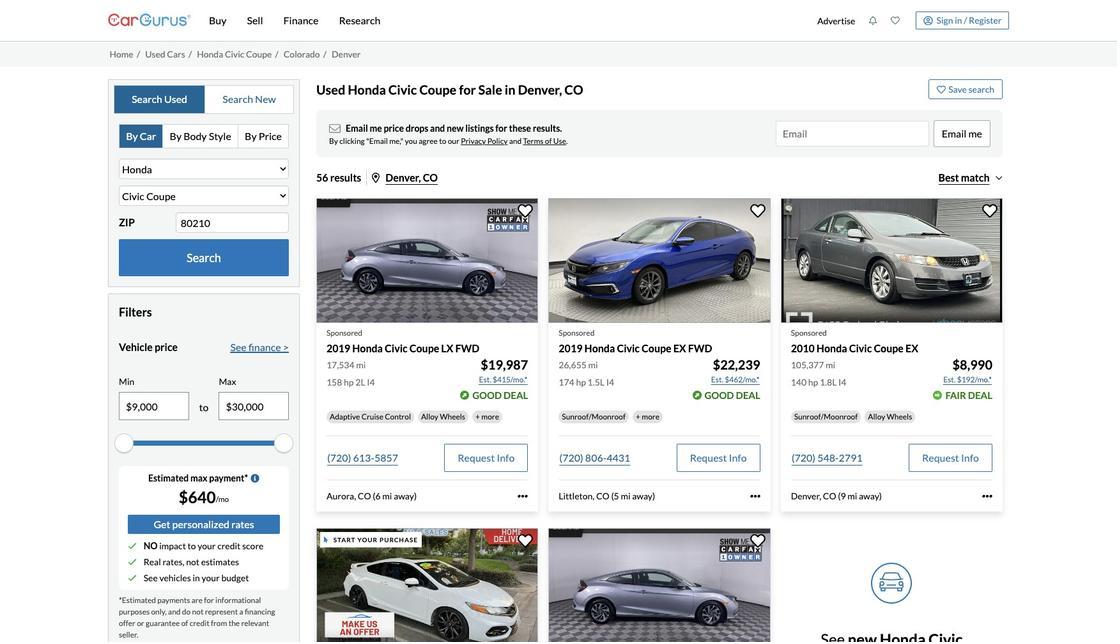 Task type: vqa. For each thing, say whether or not it's contained in the screenshot.
(23
no



Task type: describe. For each thing, give the bounding box(es) containing it.
alloy wheels for $19,987
[[421, 412, 466, 422]]

away) for $8,990
[[860, 491, 883, 501]]

terms
[[524, 136, 544, 146]]

only,
[[151, 607, 167, 617]]

research button
[[329, 0, 391, 41]]

est. for $19,987
[[479, 375, 492, 384]]

heart image
[[938, 85, 947, 94]]

style
[[209, 130, 231, 142]]

aurora,
[[327, 491, 356, 501]]

search button
[[119, 240, 289, 276]]

email for email me
[[943, 127, 967, 139]]

mi right (6
[[383, 491, 392, 501]]

mi inside the 105,377 mi 140 hp 1.8l i4
[[826, 359, 836, 370]]

by for by car
[[126, 130, 138, 142]]

denver, co (9 mi away)
[[792, 491, 883, 501]]

see for see vehicles in your budget
[[144, 573, 158, 584]]

search new tab
[[205, 85, 294, 113]]

2 check image from the top
[[128, 574, 137, 583]]

174
[[559, 377, 575, 388]]

2 + from the left
[[636, 412, 641, 422]]

$192/mo.*
[[958, 375, 993, 384]]

terms of use link
[[524, 136, 567, 146]]

score
[[242, 541, 264, 552]]

(9
[[839, 491, 847, 501]]

sponsored 2019 honda civic coupe lx fwd
[[327, 328, 480, 354]]

real rates, not estimates
[[144, 557, 239, 568]]

me,"
[[390, 136, 404, 146]]

by for by body style
[[170, 130, 182, 142]]

policy
[[488, 136, 508, 146]]

request for $19,987
[[458, 452, 495, 464]]

littleton, co (5 mi away)
[[559, 491, 656, 501]]

tab list containing search used
[[114, 85, 294, 114]]

26,655
[[559, 359, 587, 370]]

sell
[[247, 14, 263, 26]]

do
[[182, 607, 191, 617]]

request info for $19,987
[[458, 452, 515, 464]]

2019 for $22,239
[[559, 342, 583, 354]]

aegean blue metallic 2019 honda civic coupe ex fwd coupe front-wheel drive continuously variable transmission image
[[549, 198, 771, 323]]

/ left colorado
[[275, 48, 279, 59]]

1 horizontal spatial for
[[459, 82, 476, 97]]

honda for $22,239
[[585, 342, 615, 354]]

alloy for $8,990
[[869, 412, 886, 422]]

$19,987
[[481, 357, 529, 372]]

sponsored for $19,987
[[327, 328, 363, 338]]

register
[[970, 15, 1003, 25]]

(720) 613-5857 button
[[327, 444, 399, 472]]

26,655 mi 174 hp 1.5l i4
[[559, 359, 615, 388]]

civic for $22,239
[[617, 342, 640, 354]]

$415/mo.*
[[493, 375, 528, 384]]

no impact to your credit score
[[144, 541, 264, 552]]

ellipsis h image
[[983, 491, 993, 501]]

1 + from the left
[[476, 412, 480, 422]]

search new
[[223, 93, 276, 105]]

rates
[[232, 518, 254, 530]]

results
[[330, 171, 362, 183]]

613-
[[353, 452, 375, 464]]

ex for $8,990
[[906, 342, 919, 354]]

deal for $22,239
[[736, 390, 761, 401]]

co up the .
[[565, 82, 584, 97]]

see finance >
[[231, 341, 289, 353]]

start
[[334, 536, 356, 543]]

$19,987 est. $415/mo.*
[[479, 357, 529, 384]]

0 horizontal spatial to
[[188, 541, 196, 552]]

i4 for $19,987
[[367, 377, 375, 388]]

see vehicles in your budget
[[144, 573, 249, 584]]

est. for $8,990
[[944, 375, 956, 384]]

listings
[[466, 122, 494, 133]]

coupe for $19,987
[[410, 342, 440, 354]]

min
[[119, 376, 134, 387]]

finance
[[249, 341, 281, 353]]

used left the cars
[[145, 48, 165, 59]]

user icon image
[[924, 16, 934, 25]]

financing
[[245, 607, 275, 617]]

sale
[[479, 82, 503, 97]]

by car
[[126, 130, 156, 142]]

results.
[[533, 122, 562, 133]]

privacy policy link
[[461, 136, 508, 146]]

new
[[255, 93, 276, 105]]

agree
[[419, 136, 438, 146]]

ellipsis h image for $22,239
[[751, 491, 761, 501]]

check image
[[128, 558, 137, 567]]

140
[[792, 377, 807, 388]]

clicking
[[340, 136, 365, 146]]

denver, for denver, co (9 mi away)
[[792, 491, 822, 501]]

by car tab
[[120, 125, 163, 148]]

denver, for denver, co
[[386, 171, 421, 183]]

your for see vehicles in your budget
[[202, 573, 220, 584]]

estimates
[[201, 557, 239, 568]]

(6
[[373, 491, 381, 501]]

request info button for $8,990
[[909, 444, 993, 472]]

away) for $19,987
[[394, 491, 417, 501]]

Max text field
[[220, 393, 288, 420]]

1 + more from the left
[[476, 412, 499, 422]]

denver, co
[[386, 171, 438, 183]]

/ inside menu item
[[965, 15, 968, 25]]

1 horizontal spatial credit
[[218, 541, 241, 552]]

home
[[110, 48, 133, 59]]

good deal for $19,987
[[473, 390, 529, 401]]

info circle image
[[251, 474, 260, 483]]

map marker alt image
[[372, 172, 380, 183]]

for inside *estimated payments are for informational purposes only, and do not represent a financing offer or guarantee of credit from the relevant seller.
[[204, 596, 214, 605]]

search used tab
[[114, 85, 205, 113]]

1 horizontal spatial in
[[505, 82, 516, 97]]

sell button
[[237, 0, 273, 41]]

548-
[[818, 452, 840, 464]]

info for $19,987
[[497, 452, 515, 464]]

email for email me price drops and new listings for these results. by clicking "email me," you agree to our privacy policy and terms of use .
[[346, 122, 368, 133]]

menu bar containing buy
[[191, 0, 811, 41]]

the
[[229, 619, 240, 628]]

1.5l
[[588, 377, 605, 388]]

sponsored 2019 honda civic coupe ex fwd
[[559, 328, 713, 354]]

deal for $8,990
[[969, 390, 993, 401]]

by price
[[245, 130, 282, 142]]

sunroof/moonroof for $22,239
[[562, 412, 626, 422]]

2019 for $19,987
[[327, 342, 351, 354]]

1 vertical spatial and
[[510, 136, 522, 146]]

est. $462/mo.* button
[[711, 374, 761, 386]]

.
[[567, 136, 568, 146]]

hp for $22,239
[[577, 377, 586, 388]]

Min text field
[[120, 393, 188, 420]]

payment*
[[209, 473, 248, 484]]

2 + more from the left
[[636, 412, 660, 422]]

sunroof/moonroof for $8,990
[[795, 412, 859, 422]]

alloy wheels for $8,990
[[869, 412, 913, 422]]

colorado link
[[284, 48, 320, 59]]

honda for $8,990
[[817, 342, 848, 354]]

0 horizontal spatial silver 2019 honda civic coupe lx fwd coupe front-wheel drive continuously variable transmission image
[[317, 198, 539, 323]]

vehicle price
[[119, 341, 178, 353]]

see finance > link
[[231, 339, 289, 355]]

sign in / register link
[[916, 12, 1010, 29]]

deal for $19,987
[[504, 390, 529, 401]]

your for no impact to your credit score
[[198, 541, 216, 552]]

our
[[448, 136, 460, 146]]

co for $8,990
[[824, 491, 837, 501]]

finance
[[284, 14, 319, 26]]

coupe for $22,239
[[642, 342, 672, 354]]

a
[[240, 607, 243, 617]]

gray 2010 honda civic coupe ex coupe front-wheel drive 5-speed automatic overdrive image
[[781, 198, 1003, 323]]

$22,239 est. $462/mo.*
[[712, 357, 761, 384]]

i4 for $8,990
[[839, 377, 847, 388]]

sign in / register
[[937, 15, 1003, 25]]

2l
[[356, 377, 366, 388]]

request info button for $22,239
[[677, 444, 761, 472]]

your right start
[[358, 536, 378, 543]]

ZIP telephone field
[[176, 213, 289, 233]]

by body style tab
[[163, 125, 239, 148]]

envelope image
[[329, 123, 341, 134]]

hp for $8,990
[[809, 377, 819, 388]]

white 2015 honda civic coupe si with navi and summer tires coupe front-wheel drive 6-speed manual image
[[317, 528, 539, 642]]

by body style
[[170, 130, 231, 142]]

(5
[[612, 491, 620, 501]]

for inside email me price drops and new listings for these results. by clicking "email me," you agree to our privacy policy and terms of use .
[[496, 122, 508, 133]]

honda down denver
[[348, 82, 386, 97]]

sponsored for $22,239
[[559, 328, 595, 338]]

good for $22,239
[[705, 390, 735, 401]]

lx
[[442, 342, 454, 354]]

denver, co button
[[372, 171, 438, 183]]

/ right home link in the top of the page
[[137, 48, 140, 59]]

Email email field
[[776, 121, 930, 146]]



Task type: locate. For each thing, give the bounding box(es) containing it.
$8,990 est. $192/mo.*
[[944, 357, 993, 384]]

1 est. from the left
[[479, 375, 492, 384]]

(720) 613-5857
[[327, 452, 398, 464]]

2 ex from the left
[[906, 342, 919, 354]]

used up body
[[164, 93, 187, 105]]

info
[[497, 452, 515, 464], [729, 452, 747, 464], [962, 452, 980, 464]]

coupe for $8,990
[[875, 342, 904, 354]]

privacy
[[461, 136, 486, 146]]

request for $22,239
[[691, 452, 728, 464]]

honda inside sponsored 2019 honda civic coupe ex fwd
[[585, 342, 615, 354]]

and inside *estimated payments are for informational purposes only, and do not represent a financing offer or guarantee of credit from the relevant seller.
[[168, 607, 181, 617]]

0 horizontal spatial request info
[[458, 452, 515, 464]]

1 horizontal spatial est.
[[712, 375, 724, 384]]

1 vertical spatial see
[[144, 573, 158, 584]]

advertise
[[818, 15, 856, 26]]

honda inside sponsored 2019 honda civic coupe lx fwd
[[353, 342, 383, 354]]

used honda civic coupe for sale in denver, co
[[317, 82, 584, 97]]

hp left the 2l
[[344, 377, 354, 388]]

me inside email me price drops and new listings for these results. by clicking "email me," you agree to our privacy policy and terms of use .
[[370, 122, 382, 133]]

1 request info button from the left
[[445, 444, 529, 472]]

2 horizontal spatial request info
[[923, 452, 980, 464]]

2 ellipsis h image from the left
[[751, 491, 761, 501]]

coupe inside sponsored 2019 honda civic coupe lx fwd
[[410, 342, 440, 354]]

2 vertical spatial in
[[193, 573, 200, 584]]

i4 inside 17,534 mi 158 hp 2l i4
[[367, 377, 375, 388]]

good
[[473, 390, 502, 401], [705, 390, 735, 401]]

to up real rates, not estimates
[[188, 541, 196, 552]]

1 horizontal spatial i4
[[607, 377, 615, 388]]

saved cars image
[[892, 16, 901, 25]]

aurora, co (6 mi away)
[[327, 491, 417, 501]]

not inside *estimated payments are for informational purposes only, and do not represent a financing offer or guarantee of credit from the relevant seller.
[[192, 607, 204, 617]]

2 horizontal spatial request
[[923, 452, 960, 464]]

0 horizontal spatial sponsored
[[327, 328, 363, 338]]

0 horizontal spatial i4
[[367, 377, 375, 388]]

honda up 17,534 mi 158 hp 2l i4 on the left bottom
[[353, 342, 383, 354]]

price inside email me price drops and new listings for these results. by clicking "email me," you agree to our privacy policy and terms of use .
[[384, 122, 404, 133]]

0 vertical spatial tab list
[[114, 85, 294, 114]]

info for $8,990
[[962, 452, 980, 464]]

good for $19,987
[[473, 390, 502, 401]]

body
[[184, 130, 207, 142]]

search for search new
[[223, 93, 253, 105]]

1 horizontal spatial to
[[199, 401, 209, 413]]

credit down the do
[[190, 619, 210, 628]]

relevant
[[241, 619, 269, 628]]

0 vertical spatial silver 2019 honda civic coupe lx fwd coupe front-wheel drive continuously variable transmission image
[[317, 198, 539, 323]]

1 horizontal spatial more
[[642, 412, 660, 422]]

0 horizontal spatial +
[[476, 412, 480, 422]]

0 horizontal spatial fwd
[[456, 342, 480, 354]]

info for $22,239
[[729, 452, 747, 464]]

1 ex from the left
[[674, 342, 687, 354]]

2 request info button from the left
[[677, 444, 761, 472]]

2 away) from the left
[[633, 491, 656, 501]]

$22,239
[[713, 357, 761, 372]]

away) right (6
[[394, 491, 417, 501]]

honda up 26,655 mi 174 hp 1.5l i4
[[585, 342, 615, 354]]

2 alloy from the left
[[869, 412, 886, 422]]

0 vertical spatial denver,
[[518, 82, 562, 97]]

honda for $19,987
[[353, 342, 383, 354]]

civic for $8,990
[[850, 342, 873, 354]]

ellipsis h image for $19,987
[[518, 491, 529, 501]]

search inside tab
[[132, 93, 162, 105]]

2 wheels from the left
[[887, 412, 913, 422]]

see left finance
[[231, 341, 247, 353]]

2 vertical spatial and
[[168, 607, 181, 617]]

0 horizontal spatial credit
[[190, 619, 210, 628]]

0 vertical spatial credit
[[218, 541, 241, 552]]

menu containing sign in / register
[[811, 3, 1010, 38]]

0 horizontal spatial alloy wheels
[[421, 412, 466, 422]]

4431
[[607, 452, 631, 464]]

1 i4 from the left
[[367, 377, 375, 388]]

me for email me price drops and new listings for these results. by clicking "email me," you agree to our privacy policy and terms of use .
[[370, 122, 382, 133]]

1 2019 from the left
[[327, 342, 351, 354]]

1 vertical spatial for
[[496, 122, 508, 133]]

2 vertical spatial for
[[204, 596, 214, 605]]

3 request from the left
[[923, 452, 960, 464]]

to left 'our'
[[440, 136, 447, 146]]

email inside button
[[943, 127, 967, 139]]

hp inside 17,534 mi 158 hp 2l i4
[[344, 377, 354, 388]]

request info button for $19,987
[[445, 444, 529, 472]]

for right are
[[204, 596, 214, 605]]

fwd up '$22,239 est. $462/mo.*'
[[689, 342, 713, 354]]

3 (720) from the left
[[792, 452, 816, 464]]

1 vertical spatial of
[[181, 619, 188, 628]]

est. down $22,239
[[712, 375, 724, 384]]

check image
[[128, 542, 137, 551], [128, 574, 137, 583]]

mi inside 17,534 mi 158 hp 2l i4
[[356, 359, 366, 370]]

0 horizontal spatial (720)
[[327, 452, 351, 464]]

buy
[[209, 14, 227, 26]]

impact
[[159, 541, 186, 552]]

17,534 mi 158 hp 2l i4
[[327, 359, 375, 388]]

sign in / register menu item
[[908, 12, 1010, 29]]

0 vertical spatial in
[[956, 15, 963, 25]]

mi up the "1.5l"
[[589, 359, 598, 370]]

2 horizontal spatial for
[[496, 122, 508, 133]]

good deal down est. $462/mo.* button
[[705, 390, 761, 401]]

car
[[140, 130, 156, 142]]

1 check image from the top
[[128, 542, 137, 551]]

est. $192/mo.* button
[[943, 374, 993, 386]]

request info for $8,990
[[923, 452, 980, 464]]

0 vertical spatial to
[[440, 136, 447, 146]]

civic inside sponsored 2010 honda civic coupe ex
[[850, 342, 873, 354]]

2010
[[792, 342, 815, 354]]

by inside the by price tab
[[245, 130, 257, 142]]

ellipsis h image
[[518, 491, 529, 501], [751, 491, 761, 501]]

2 horizontal spatial est.
[[944, 375, 956, 384]]

sponsored up the 2010
[[792, 328, 827, 338]]

zip
[[119, 216, 135, 229]]

1 horizontal spatial good
[[705, 390, 735, 401]]

search left new
[[223, 93, 253, 105]]

sponsored inside sponsored 2010 honda civic coupe ex
[[792, 328, 827, 338]]

honda right the cars
[[197, 48, 223, 59]]

1 horizontal spatial email
[[943, 127, 967, 139]]

1 horizontal spatial ellipsis h image
[[751, 491, 761, 501]]

co down "agree"
[[423, 171, 438, 183]]

0 horizontal spatial in
[[193, 573, 200, 584]]

price up me,"
[[384, 122, 404, 133]]

request info for $22,239
[[691, 452, 747, 464]]

deal down $192/mo.*
[[969, 390, 993, 401]]

sponsored inside sponsored 2019 honda civic coupe lx fwd
[[327, 328, 363, 338]]

check image down check image on the left of page
[[128, 574, 137, 583]]

wheels for $8,990
[[887, 412, 913, 422]]

1 horizontal spatial alloy wheels
[[869, 412, 913, 422]]

hp right the 174 on the bottom
[[577, 377, 586, 388]]

1 horizontal spatial sponsored
[[559, 328, 595, 338]]

0 horizontal spatial good
[[473, 390, 502, 401]]

menu
[[811, 3, 1010, 38]]

denver, left (9
[[792, 491, 822, 501]]

me inside "email me" button
[[969, 127, 983, 139]]

by down envelope 'image'
[[329, 136, 338, 146]]

fwd right lx on the left of the page
[[456, 342, 480, 354]]

adaptive
[[330, 412, 360, 422]]

/ right the cars
[[189, 48, 192, 59]]

3 i4 from the left
[[839, 377, 847, 388]]

good down est. $462/mo.* button
[[705, 390, 735, 401]]

0 horizontal spatial 2019
[[327, 342, 351, 354]]

denver, right map marker alt icon
[[386, 171, 421, 183]]

not right the do
[[192, 607, 204, 617]]

0 horizontal spatial hp
[[344, 377, 354, 388]]

seller.
[[119, 630, 138, 640]]

0 horizontal spatial deal
[[504, 390, 529, 401]]

2 good from the left
[[705, 390, 735, 401]]

check image up check image on the left of page
[[128, 542, 137, 551]]

1 alloy from the left
[[421, 412, 439, 422]]

start your purchase
[[334, 536, 418, 543]]

cargurus logo homepage link link
[[108, 2, 191, 39]]

sunroof/moonroof
[[562, 412, 626, 422], [795, 412, 859, 422]]

i4
[[367, 377, 375, 388], [607, 377, 615, 388], [839, 377, 847, 388]]

1 info from the left
[[497, 452, 515, 464]]

2 request info from the left
[[691, 452, 747, 464]]

of inside email me price drops and new listings for these results. by clicking "email me," you agree to our privacy policy and terms of use .
[[545, 136, 552, 146]]

1 away) from the left
[[394, 491, 417, 501]]

est. inside '$22,239 est. $462/mo.*'
[[712, 375, 724, 384]]

credit inside *estimated payments are for informational purposes only, and do not represent a financing offer or guarantee of credit from the relevant seller.
[[190, 619, 210, 628]]

(720) left 613-
[[327, 452, 351, 464]]

mi right the (5
[[621, 491, 631, 501]]

1 horizontal spatial hp
[[577, 377, 586, 388]]

ex
[[674, 342, 687, 354], [906, 342, 919, 354]]

2 (720) from the left
[[560, 452, 584, 464]]

1 vertical spatial in
[[505, 82, 516, 97]]

and down these
[[510, 136, 522, 146]]

sponsored 2010 honda civic coupe ex
[[792, 328, 919, 354]]

price
[[384, 122, 404, 133], [155, 341, 178, 353]]

(720) for $19,987
[[327, 452, 351, 464]]

sponsored
[[327, 328, 363, 338], [559, 328, 595, 338], [792, 328, 827, 338]]

1 horizontal spatial of
[[545, 136, 552, 146]]

0 vertical spatial and
[[430, 122, 445, 133]]

payments
[[157, 596, 190, 605]]

(720) inside button
[[560, 452, 584, 464]]

2 horizontal spatial info
[[962, 452, 980, 464]]

civic
[[225, 48, 245, 59], [389, 82, 417, 97], [385, 342, 408, 354], [617, 342, 640, 354], [850, 342, 873, 354]]

i4 right the "1.5l"
[[607, 377, 615, 388]]

fwd inside sponsored 2019 honda civic coupe lx fwd
[[456, 342, 480, 354]]

mi right (9
[[848, 491, 858, 501]]

cruise
[[362, 412, 384, 422]]

ex inside sponsored 2010 honda civic coupe ex
[[906, 342, 919, 354]]

rates,
[[163, 557, 185, 568]]

email
[[346, 122, 368, 133], [943, 127, 967, 139]]

good deal down est. $415/mo.* button
[[473, 390, 529, 401]]

home / used cars / honda civic coupe / colorado / denver
[[110, 48, 361, 59]]

0 horizontal spatial price
[[155, 341, 178, 353]]

of inside *estimated payments are for informational purposes only, and do not represent a financing offer or guarantee of credit from the relevant seller.
[[181, 619, 188, 628]]

1 alloy wheels from the left
[[421, 412, 466, 422]]

i4 right 1.8l on the right of the page
[[839, 377, 847, 388]]

2019 inside sponsored 2019 honda civic coupe lx fwd
[[327, 342, 351, 354]]

2 horizontal spatial hp
[[809, 377, 819, 388]]

credit up the 'estimates'
[[218, 541, 241, 552]]

request for $8,990
[[923, 452, 960, 464]]

1 horizontal spatial me
[[969, 127, 983, 139]]

1 vertical spatial credit
[[190, 619, 210, 628]]

email up 'clicking'
[[346, 122, 368, 133]]

to left max text field
[[199, 401, 209, 413]]

hp inside 26,655 mi 174 hp 1.5l i4
[[577, 377, 586, 388]]

by
[[126, 130, 138, 142], [170, 130, 182, 142], [245, 130, 257, 142], [329, 136, 338, 146]]

$462/mo.*
[[726, 375, 760, 384]]

real
[[144, 557, 161, 568]]

by inside by car tab
[[126, 130, 138, 142]]

good deal for $22,239
[[705, 390, 761, 401]]

3 est. from the left
[[944, 375, 956, 384]]

0 horizontal spatial more
[[482, 412, 499, 422]]

2 deal from the left
[[736, 390, 761, 401]]

(720) for $8,990
[[792, 452, 816, 464]]

fwd for $19,987
[[456, 342, 480, 354]]

get personalized rates button
[[128, 515, 280, 534]]

search
[[132, 93, 162, 105], [223, 93, 253, 105], [187, 251, 221, 265]]

1 horizontal spatial deal
[[736, 390, 761, 401]]

3 away) from the left
[[860, 491, 883, 501]]

and down payments in the left bottom of the page
[[168, 607, 181, 617]]

mi up the 2l
[[356, 359, 366, 370]]

see down real
[[144, 573, 158, 584]]

guarantee
[[146, 619, 180, 628]]

(720) for $22,239
[[560, 452, 584, 464]]

budget
[[222, 573, 249, 584]]

new
[[447, 122, 464, 133]]

deal down $462/mo.*
[[736, 390, 761, 401]]

credit
[[218, 541, 241, 552], [190, 619, 210, 628]]

for left sale
[[459, 82, 476, 97]]

by price tab
[[239, 125, 288, 148]]

for up the policy
[[496, 122, 508, 133]]

1 horizontal spatial (720)
[[560, 452, 584, 464]]

2 horizontal spatial request info button
[[909, 444, 993, 472]]

1 horizontal spatial request info
[[691, 452, 747, 464]]

email inside email me price drops and new listings for these results. by clicking "email me," you agree to our privacy policy and terms of use .
[[346, 122, 368, 133]]

est. up fair on the bottom
[[944, 375, 956, 384]]

1 vertical spatial check image
[[128, 574, 137, 583]]

+
[[476, 412, 480, 422], [636, 412, 641, 422]]

1 horizontal spatial +
[[636, 412, 641, 422]]

1 horizontal spatial request info button
[[677, 444, 761, 472]]

search inside button
[[187, 251, 221, 265]]

1 horizontal spatial denver,
[[518, 82, 562, 97]]

hp right 140 at the right bottom of page
[[809, 377, 819, 388]]

search for search
[[187, 251, 221, 265]]

max
[[191, 473, 208, 484]]

sponsored up "17,534"
[[327, 328, 363, 338]]

hp inside the 105,377 mi 140 hp 1.8l i4
[[809, 377, 819, 388]]

mi inside 26,655 mi 174 hp 1.5l i4
[[589, 359, 598, 370]]

represent
[[205, 607, 238, 617]]

0 horizontal spatial est.
[[479, 375, 492, 384]]

0 horizontal spatial ex
[[674, 342, 687, 354]]

or
[[137, 619, 144, 628]]

honda
[[197, 48, 223, 59], [348, 82, 386, 97], [353, 342, 383, 354], [585, 342, 615, 354], [817, 342, 848, 354]]

honda up the 105,377 mi 140 hp 1.8l i4
[[817, 342, 848, 354]]

of left use
[[545, 136, 552, 146]]

0 horizontal spatial for
[[204, 596, 214, 605]]

search down zip telephone field
[[187, 251, 221, 265]]

coupe inside sponsored 2019 honda civic coupe ex fwd
[[642, 342, 672, 354]]

1 vertical spatial silver 2019 honda civic coupe lx fwd coupe front-wheel drive continuously variable transmission image
[[549, 528, 771, 642]]

coupe inside sponsored 2010 honda civic coupe ex
[[875, 342, 904, 354]]

see for see finance >
[[231, 341, 247, 353]]

co left (6
[[358, 491, 371, 501]]

1 more from the left
[[482, 412, 499, 422]]

2 good deal from the left
[[705, 390, 761, 401]]

2019 inside sponsored 2019 honda civic coupe ex fwd
[[559, 342, 583, 354]]

wheels for $19,987
[[440, 412, 466, 422]]

fwd for $22,239
[[689, 342, 713, 354]]

1 horizontal spatial good deal
[[705, 390, 761, 401]]

co for $19,987
[[358, 491, 371, 501]]

tab list
[[114, 85, 294, 114], [119, 124, 289, 149]]

are
[[192, 596, 203, 605]]

0 horizontal spatial away)
[[394, 491, 417, 501]]

in right sale
[[505, 82, 516, 97]]

sunroof/moonroof down 1.8l on the right of the page
[[795, 412, 859, 422]]

2 vertical spatial denver,
[[792, 491, 822, 501]]

cars
[[167, 48, 185, 59]]

1 horizontal spatial search
[[187, 251, 221, 265]]

in down real rates, not estimates
[[193, 573, 200, 584]]

honda civic coupe link
[[197, 48, 272, 59]]

/ left register
[[965, 15, 968, 25]]

honda inside sponsored 2010 honda civic coupe ex
[[817, 342, 848, 354]]

by left body
[[170, 130, 182, 142]]

0 horizontal spatial alloy
[[421, 412, 439, 422]]

max
[[219, 376, 236, 387]]

1 request from the left
[[458, 452, 495, 464]]

est. inside $19,987 est. $415/mo.*
[[479, 375, 492, 384]]

1 horizontal spatial alloy
[[869, 412, 886, 422]]

2 sponsored from the left
[[559, 328, 595, 338]]

2 info from the left
[[729, 452, 747, 464]]

est. down $19,987
[[479, 375, 492, 384]]

3 request info from the left
[[923, 452, 980, 464]]

me up "email
[[370, 122, 382, 133]]

home link
[[110, 48, 133, 59]]

(720) left 548-
[[792, 452, 816, 464]]

158
[[327, 377, 342, 388]]

2 horizontal spatial and
[[510, 136, 522, 146]]

2 horizontal spatial sponsored
[[792, 328, 827, 338]]

civic inside sponsored 2019 honda civic coupe lx fwd
[[385, 342, 408, 354]]

i4 right the 2l
[[367, 377, 375, 388]]

1 horizontal spatial sunroof/moonroof
[[795, 412, 859, 422]]

civic for $19,987
[[385, 342, 408, 354]]

fwd inside sponsored 2019 honda civic coupe ex fwd
[[689, 342, 713, 354]]

(720) left 806-
[[560, 452, 584, 464]]

co left the (5
[[597, 491, 610, 501]]

2 hp from the left
[[577, 377, 586, 388]]

advertise link
[[811, 3, 863, 38]]

colorado
[[284, 48, 320, 59]]

(720) 806-4431 button
[[559, 444, 632, 472]]

search for search used
[[132, 93, 162, 105]]

away) for $22,239
[[633, 491, 656, 501]]

1 hp from the left
[[344, 377, 354, 388]]

your down the 'estimates'
[[202, 573, 220, 584]]

in right the sign at the right top of page
[[956, 15, 963, 25]]

your up the 'estimates'
[[198, 541, 216, 552]]

co
[[565, 82, 584, 97], [423, 171, 438, 183], [358, 491, 371, 501], [597, 491, 610, 501], [824, 491, 837, 501]]

3 deal from the left
[[969, 390, 993, 401]]

silver 2019 honda civic coupe lx fwd coupe front-wheel drive continuously variable transmission image
[[317, 198, 539, 323], [549, 528, 771, 642]]

1 ellipsis h image from the left
[[518, 491, 529, 501]]

2 request from the left
[[691, 452, 728, 464]]

2 fwd from the left
[[689, 342, 713, 354]]

0 horizontal spatial request info button
[[445, 444, 529, 472]]

sponsored inside sponsored 2019 honda civic coupe ex fwd
[[559, 328, 595, 338]]

good deal
[[473, 390, 529, 401], [705, 390, 761, 401]]

*estimated
[[119, 596, 156, 605]]

0 horizontal spatial sunroof/moonroof
[[562, 412, 626, 422]]

1 horizontal spatial ex
[[906, 342, 919, 354]]

ex inside sponsored 2019 honda civic coupe ex fwd
[[674, 342, 687, 354]]

hp for $19,987
[[344, 377, 354, 388]]

0 horizontal spatial of
[[181, 619, 188, 628]]

denver, up results.
[[518, 82, 562, 97]]

not up see vehicles in your budget at left bottom
[[186, 557, 200, 568]]

these
[[509, 122, 531, 133]]

search inside tab
[[223, 93, 253, 105]]

co left (9
[[824, 491, 837, 501]]

1 fwd from the left
[[456, 342, 480, 354]]

2 more from the left
[[642, 412, 660, 422]]

control
[[385, 412, 411, 422]]

2 sunroof/moonroof from the left
[[795, 412, 859, 422]]

sponsored up the 26,655
[[559, 328, 595, 338]]

3 request info button from the left
[[909, 444, 993, 472]]

good down est. $415/mo.* button
[[473, 390, 502, 401]]

56
[[317, 171, 328, 183]]

2 i4 from the left
[[607, 377, 615, 388]]

fair
[[946, 390, 967, 401]]

email down the "save"
[[943, 127, 967, 139]]

1 request info from the left
[[458, 452, 515, 464]]

2019 up "17,534"
[[327, 342, 351, 354]]

ex for $22,239
[[674, 342, 687, 354]]

me down save search
[[969, 127, 983, 139]]

open notifications image
[[869, 16, 878, 25]]

1 horizontal spatial 2019
[[559, 342, 583, 354]]

1 wheels from the left
[[440, 412, 466, 422]]

me for email me
[[969, 127, 983, 139]]

adaptive cruise control
[[330, 412, 411, 422]]

2 est. from the left
[[712, 375, 724, 384]]

1 sunroof/moonroof from the left
[[562, 412, 626, 422]]

0 horizontal spatial and
[[168, 607, 181, 617]]

806-
[[586, 452, 607, 464]]

by for by price
[[245, 130, 257, 142]]

1 (720) from the left
[[327, 452, 351, 464]]

1 good deal from the left
[[473, 390, 529, 401]]

used inside "search used" tab
[[164, 93, 187, 105]]

search
[[969, 84, 995, 94]]

est.
[[479, 375, 492, 384], [712, 375, 724, 384], [944, 375, 956, 384]]

by inside by body style tab
[[170, 130, 182, 142]]

$640 /mo
[[179, 488, 229, 507]]

price right vehicle
[[155, 341, 178, 353]]

search up car
[[132, 93, 162, 105]]

0 horizontal spatial info
[[497, 452, 515, 464]]

denver,
[[518, 82, 562, 97], [386, 171, 421, 183], [792, 491, 822, 501]]

0 vertical spatial see
[[231, 341, 247, 353]]

1 horizontal spatial + more
[[636, 412, 660, 422]]

3 info from the left
[[962, 452, 980, 464]]

2 horizontal spatial to
[[440, 136, 447, 146]]

by left car
[[126, 130, 138, 142]]

i4 for $22,239
[[607, 377, 615, 388]]

3 sponsored from the left
[[792, 328, 827, 338]]

i4 inside the 105,377 mi 140 hp 1.8l i4
[[839, 377, 847, 388]]

alloy for $19,987
[[421, 412, 439, 422]]

in inside menu item
[[956, 15, 963, 25]]

tab list containing by car
[[119, 124, 289, 149]]

by inside email me price drops and new listings for these results. by clicking "email me," you agree to our privacy policy and terms of use .
[[329, 136, 338, 146]]

used
[[145, 48, 165, 59], [317, 82, 346, 97], [164, 93, 187, 105]]

0 horizontal spatial search
[[132, 93, 162, 105]]

est. for $22,239
[[712, 375, 724, 384]]

1.8l
[[821, 377, 837, 388]]

0 vertical spatial not
[[186, 557, 200, 568]]

2791
[[839, 452, 863, 464]]

used down denver
[[317, 82, 346, 97]]

1 sponsored from the left
[[327, 328, 363, 338]]

0 horizontal spatial good deal
[[473, 390, 529, 401]]

0 vertical spatial check image
[[128, 542, 137, 551]]

cargurus logo homepage link image
[[108, 2, 191, 39]]

denver
[[332, 48, 361, 59]]

1 horizontal spatial price
[[384, 122, 404, 133]]

menu bar
[[191, 0, 811, 41]]

1 vertical spatial to
[[199, 401, 209, 413]]

2 2019 from the left
[[559, 342, 583, 354]]

by left price
[[245, 130, 257, 142]]

3 hp from the left
[[809, 377, 819, 388]]

away) right (9
[[860, 491, 883, 501]]

request info button
[[445, 444, 529, 472], [677, 444, 761, 472], [909, 444, 993, 472]]

start your purchase link
[[317, 528, 541, 642]]

i4 inside 26,655 mi 174 hp 1.5l i4
[[607, 377, 615, 388]]

0 vertical spatial for
[[459, 82, 476, 97]]

civic inside sponsored 2019 honda civic coupe ex fwd
[[617, 342, 640, 354]]

1 vertical spatial price
[[155, 341, 178, 353]]

/ left denver
[[324, 48, 327, 59]]

1 horizontal spatial wheels
[[887, 412, 913, 422]]

2 horizontal spatial away)
[[860, 491, 883, 501]]

1 vertical spatial not
[[192, 607, 204, 617]]

*estimated payments are for informational purposes only, and do not represent a financing offer or guarantee of credit from the relevant seller.
[[119, 596, 275, 640]]

to inside email me price drops and new listings for these results. by clicking "email me," you agree to our privacy policy and terms of use .
[[440, 136, 447, 146]]

2 horizontal spatial in
[[956, 15, 963, 25]]

1 horizontal spatial fwd
[[689, 342, 713, 354]]

away) right the (5
[[633, 491, 656, 501]]

sponsored for $8,990
[[792, 328, 827, 338]]

1 deal from the left
[[504, 390, 529, 401]]

2 alloy wheels from the left
[[869, 412, 913, 422]]

est. inside $8,990 est. $192/mo.*
[[944, 375, 956, 384]]

and up "agree"
[[430, 122, 445, 133]]

2 horizontal spatial deal
[[969, 390, 993, 401]]

of down the do
[[181, 619, 188, 628]]

1 good from the left
[[473, 390, 502, 401]]

mi up 1.8l on the right of the page
[[826, 359, 836, 370]]

get personalized rates
[[154, 518, 254, 530]]

sunroof/moonroof down the "1.5l"
[[562, 412, 626, 422]]

deal down '$415/mo.*'
[[504, 390, 529, 401]]

2 horizontal spatial search
[[223, 93, 253, 105]]

co for $22,239
[[597, 491, 610, 501]]

mouse pointer image
[[325, 537, 329, 543]]

2019 up the 26,655
[[559, 342, 583, 354]]

2 vertical spatial to
[[188, 541, 196, 552]]

research
[[339, 14, 381, 26]]

1 horizontal spatial away)
[[633, 491, 656, 501]]



